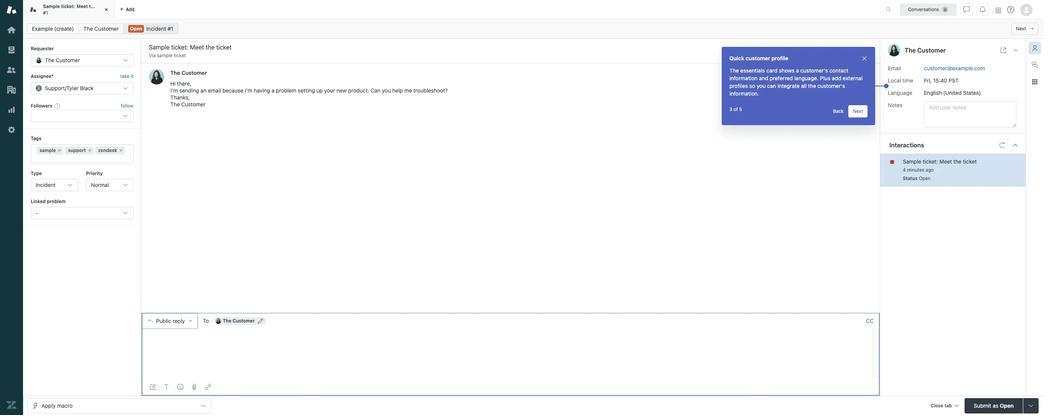 Task type: describe. For each thing, give the bounding box(es) containing it.
can
[[768, 83, 777, 89]]

add link (cmd k) image
[[205, 384, 211, 390]]

notes
[[889, 102, 903, 108]]

linked
[[31, 199, 46, 204]]

the right user image
[[906, 47, 917, 54]]

information
[[730, 75, 758, 81]]

the customer up fri,
[[906, 47, 947, 54]]

4 inside sample ticket: meet the ticket 4 minutes ago status open
[[904, 167, 907, 173]]

fri, 15:40 pst
[[925, 77, 959, 84]]

zendesk products image
[[997, 7, 1002, 13]]

via sample ticket
[[149, 53, 186, 58]]

customer up customer@example.com
[[918, 47, 947, 54]]

example
[[32, 25, 53, 32]]

events image
[[849, 48, 855, 54]]

a inside hi there, i'm sending an email because i'm having a problem setting up your new product. can you help me troubleshoot? thanks, the customer
[[272, 87, 275, 94]]

sample for sample ticket: meet the ticket #1
[[43, 3, 60, 9]]

cc
[[867, 318, 874, 324]]

conversations
[[909, 6, 940, 12]]

tab containing sample ticket: meet the ticket
[[23, 0, 115, 19]]

new
[[337, 87, 347, 94]]

close image inside tab
[[103, 6, 110, 13]]

submit
[[975, 402, 992, 409]]

zendesk support image
[[7, 5, 17, 15]]

(create)
[[54, 25, 74, 32]]

can
[[371, 87, 381, 94]]

local
[[889, 77, 902, 84]]

ago inside sample ticket: meet the ticket 4 minutes ago status open
[[926, 167, 934, 173]]

your
[[324, 87, 335, 94]]

because
[[223, 87, 244, 94]]

draft mode image
[[150, 384, 156, 390]]

product.
[[348, 87, 369, 94]]

the essentials card shows a customer's contact information and preferred language. plus add external profiles so you can integrate all the customer's information.
[[730, 67, 863, 97]]

1 i'm from the left
[[170, 87, 178, 94]]

the customer right customer@example.com image
[[223, 318, 255, 324]]

a inside the essentials card shows a customer's contact information and preferred language. plus add external profiles so you can integrate all the customer's information.
[[797, 67, 800, 74]]

customer inside secondary element
[[94, 25, 119, 32]]

take it
[[120, 73, 134, 79]]

normal button
[[86, 179, 134, 191]]

via
[[149, 53, 156, 58]]

language.
[[795, 75, 819, 81]]

open inside open link
[[130, 26, 142, 31]]

avatar image
[[149, 69, 164, 85]]

back
[[834, 108, 844, 114]]

the right customer@example.com image
[[223, 318, 232, 324]]

minutes inside sample ticket: meet the ticket 4 minutes ago status open
[[908, 167, 925, 173]]

the for sample ticket: meet the ticket 4 minutes ago status open
[[954, 158, 962, 165]]

english
[[925, 89, 943, 96]]

profile
[[772, 55, 789, 61]]

0 vertical spatial minutes
[[846, 70, 863, 76]]

Subject field
[[147, 43, 830, 52]]

Add user notes text field
[[925, 101, 1017, 127]]

customer up the there,
[[182, 70, 207, 76]]

2 vertical spatial open
[[1001, 402, 1015, 409]]

secondary element
[[23, 21, 1045, 36]]

normal
[[91, 182, 109, 188]]

it
[[131, 73, 134, 79]]

so
[[750, 83, 756, 89]]

plus
[[821, 75, 831, 81]]

sample ticket: meet the ticket #1
[[43, 3, 111, 16]]

email
[[889, 65, 902, 71]]

add
[[833, 75, 842, 81]]

customer@example.com
[[925, 65, 986, 71]]

ticket for sample ticket: meet the ticket #1
[[98, 3, 111, 9]]

cc button
[[867, 318, 874, 325]]

preferred
[[770, 75, 793, 81]]

local time
[[889, 77, 914, 84]]

meet for sample ticket: meet the ticket 4 minutes ago status open
[[940, 158, 953, 165]]

all
[[802, 83, 807, 89]]

get started image
[[7, 25, 17, 35]]

sample ticket: meet the ticket 4 minutes ago status open
[[904, 158, 977, 181]]

the inside hi there, i'm sending an email because i'm having a problem setting up your new product. can you help me troubleshoot? thanks, the customer
[[170, 101, 180, 108]]

follow button
[[121, 103, 134, 109]]

pst
[[949, 77, 959, 84]]

as
[[994, 402, 999, 409]]

information.
[[730, 90, 760, 97]]

essentials
[[741, 67, 766, 74]]

hi
[[170, 80, 176, 87]]

the up hi
[[170, 70, 180, 76]]

0 vertical spatial 4
[[842, 70, 845, 76]]

linked problem
[[31, 199, 66, 204]]

3
[[730, 106, 733, 112]]

tabs tab list
[[23, 0, 879, 19]]

the inside the essentials card shows a customer's contact information and preferred language. plus add external profiles so you can integrate all the customer's information.
[[809, 83, 817, 89]]

1 horizontal spatial ticket
[[174, 53, 186, 58]]

customer@example.com image
[[215, 318, 221, 324]]

edit user image
[[258, 318, 263, 324]]

apps image
[[1033, 79, 1039, 85]]

customer inside hi there, i'm sending an email because i'm having a problem setting up your new product. can you help me troubleshoot? thanks, the customer
[[181, 101, 206, 108]]

conversations button
[[901, 3, 957, 16]]

help
[[393, 87, 403, 94]]

zendesk image
[[7, 400, 17, 410]]

customer
[[746, 55, 771, 61]]

ticket for sample ticket: meet the ticket 4 minutes ago status open
[[964, 158, 977, 165]]

0 horizontal spatial 4 minutes ago text field
[[842, 70, 873, 76]]

take
[[120, 73, 130, 79]]

take it button
[[120, 73, 134, 81]]

hi there, i'm sending an email because i'm having a problem setting up your new product. can you help me troubleshoot? thanks, the customer
[[170, 80, 448, 108]]

example (create)
[[32, 25, 74, 32]]



Task type: vqa. For each thing, say whether or not it's contained in the screenshot.
Main element
yes



Task type: locate. For each thing, give the bounding box(es) containing it.
2 horizontal spatial ticket
[[964, 158, 977, 165]]

english (united states)
[[925, 89, 982, 96]]

4 minutes ago
[[842, 70, 873, 76]]

0 vertical spatial ticket
[[98, 3, 111, 9]]

1 horizontal spatial the
[[809, 83, 817, 89]]

sample
[[157, 53, 173, 58]]

sample inside sample ticket: meet the ticket 4 minutes ago status open
[[904, 158, 922, 165]]

0 horizontal spatial 4
[[842, 70, 845, 76]]

the down sample ticket: meet the ticket #1
[[83, 25, 93, 32]]

me
[[405, 87, 412, 94]]

status
[[904, 175, 918, 181]]

1 vertical spatial close image
[[1013, 47, 1020, 53]]

0 vertical spatial close image
[[103, 6, 110, 13]]

1 vertical spatial the customer link
[[170, 70, 207, 76]]

ticket: inside sample ticket: meet the ticket 4 minutes ago status open
[[923, 158, 939, 165]]

states)
[[964, 89, 982, 96]]

1 horizontal spatial next button
[[1012, 23, 1039, 35]]

the down thanks,
[[170, 101, 180, 108]]

0 horizontal spatial the
[[89, 3, 97, 9]]

i'm down hi
[[170, 87, 178, 94]]

customer left edit user image in the bottom of the page
[[233, 318, 255, 324]]

(united
[[944, 89, 962, 96]]

main element
[[0, 0, 23, 415]]

1 horizontal spatial next
[[1017, 26, 1027, 31]]

the up 'information'
[[730, 67, 739, 74]]

4 minutes ago text field up status
[[904, 167, 934, 173]]

1 vertical spatial ticket
[[174, 53, 186, 58]]

1 vertical spatial next
[[854, 108, 864, 114]]

of
[[734, 106, 739, 112]]

0 vertical spatial sample
[[43, 3, 60, 9]]

organizations image
[[7, 85, 17, 95]]

1 horizontal spatial minutes
[[908, 167, 925, 173]]

to
[[203, 318, 209, 324]]

3 of 5 back
[[730, 106, 844, 114]]

meet for sample ticket: meet the ticket #1
[[77, 3, 88, 9]]

ticket inside sample ticket: meet the ticket 4 minutes ago status open
[[964, 158, 977, 165]]

0 vertical spatial problem
[[276, 87, 297, 94]]

the customer down sample ticket: meet the ticket #1
[[83, 25, 119, 32]]

0 horizontal spatial ago
[[865, 70, 873, 76]]

sample up status
[[904, 158, 922, 165]]

next button right "back"
[[849, 105, 868, 118]]

1 horizontal spatial 4 minutes ago text field
[[904, 167, 934, 173]]

the customer up the there,
[[170, 70, 207, 76]]

0 vertical spatial the
[[89, 3, 97, 9]]

time
[[903, 77, 914, 84]]

next button inside quick customer profile dialog
[[849, 105, 868, 118]]

1 horizontal spatial i'm
[[245, 87, 253, 94]]

4
[[842, 70, 845, 76], [904, 167, 907, 173]]

format text image
[[164, 384, 170, 390]]

1 horizontal spatial sample
[[904, 158, 922, 165]]

open
[[130, 26, 142, 31], [920, 175, 931, 181], [1001, 402, 1015, 409]]

priority
[[86, 170, 103, 176]]

you down 'and'
[[757, 83, 766, 89]]

you inside the essentials card shows a customer's contact information and preferred language. plus add external profiles so you can integrate all the customer's information.
[[757, 83, 766, 89]]

0 vertical spatial next button
[[1012, 23, 1039, 35]]

open inside sample ticket: meet the ticket 4 minutes ago status open
[[920, 175, 931, 181]]

4 up status
[[904, 167, 907, 173]]

customer
[[94, 25, 119, 32], [918, 47, 947, 54], [182, 70, 207, 76], [181, 101, 206, 108], [233, 318, 255, 324]]

back button
[[829, 105, 849, 118]]

1 vertical spatial open
[[920, 175, 931, 181]]

type
[[31, 170, 42, 176]]

problem inside hi there, i'm sending an email because i'm having a problem setting up your new product. can you help me troubleshoot? thanks, the customer
[[276, 87, 297, 94]]

0 horizontal spatial ticket:
[[61, 3, 75, 9]]

the customer link up the there,
[[170, 70, 207, 76]]

and
[[760, 75, 769, 81]]

ticket: inside sample ticket: meet the ticket #1
[[61, 3, 75, 9]]

integrate
[[778, 83, 800, 89]]

4 right 'add' at the top right of the page
[[842, 70, 845, 76]]

1 horizontal spatial problem
[[276, 87, 297, 94]]

the for sample ticket: meet the ticket #1
[[89, 3, 97, 9]]

ticket: down interactions
[[923, 158, 939, 165]]

the
[[83, 25, 93, 32], [906, 47, 917, 54], [730, 67, 739, 74], [170, 70, 180, 76], [170, 101, 180, 108], [223, 318, 232, 324]]

0 vertical spatial open
[[130, 26, 142, 31]]

problem left 'setting'
[[276, 87, 297, 94]]

0 horizontal spatial sample
[[43, 3, 60, 9]]

insert emojis image
[[177, 384, 184, 390]]

0 horizontal spatial problem
[[47, 199, 66, 204]]

meet inside sample ticket: meet the ticket 4 minutes ago status open
[[940, 158, 953, 165]]

the inside sample ticket: meet the ticket 4 minutes ago status open
[[954, 158, 962, 165]]

1 vertical spatial 4
[[904, 167, 907, 173]]

the inside sample ticket: meet the ticket #1
[[89, 3, 97, 9]]

you inside hi there, i'm sending an email because i'm having a problem setting up your new product. can you help me troubleshoot? thanks, the customer
[[382, 87, 391, 94]]

0 horizontal spatial meet
[[77, 3, 88, 9]]

0 horizontal spatial i'm
[[170, 87, 178, 94]]

5
[[740, 106, 743, 112]]

the
[[89, 3, 97, 9], [809, 83, 817, 89], [954, 158, 962, 165]]

1 vertical spatial the
[[809, 83, 817, 89]]

example (create) button
[[27, 23, 79, 34]]

ticket: for sample ticket: meet the ticket 4 minutes ago status open
[[923, 158, 939, 165]]

thanks,
[[170, 94, 190, 101]]

4 minutes ago text field down close icon
[[842, 70, 873, 76]]

2 horizontal spatial the
[[954, 158, 962, 165]]

0 vertical spatial customer's
[[801, 67, 829, 74]]

1 vertical spatial minutes
[[908, 167, 925, 173]]

0 horizontal spatial you
[[382, 87, 391, 94]]

0 vertical spatial ago
[[865, 70, 873, 76]]

0 horizontal spatial open
[[130, 26, 142, 31]]

sample for sample ticket: meet the ticket 4 minutes ago status open
[[904, 158, 922, 165]]

incident button
[[31, 179, 78, 191]]

there,
[[177, 80, 192, 87]]

0 vertical spatial ticket:
[[61, 3, 75, 9]]

1 vertical spatial problem
[[47, 199, 66, 204]]

2 vertical spatial ticket
[[964, 158, 977, 165]]

0 horizontal spatial close image
[[103, 6, 110, 13]]

0 vertical spatial meet
[[77, 3, 88, 9]]

0 horizontal spatial next
[[854, 108, 864, 114]]

a right shows
[[797, 67, 800, 74]]

close image
[[103, 6, 110, 13], [1013, 47, 1020, 53]]

an
[[201, 87, 207, 94]]

a right having on the left top of the page
[[272, 87, 275, 94]]

customer down sample ticket: meet the ticket #1
[[94, 25, 119, 32]]

a
[[797, 67, 800, 74], [272, 87, 275, 94]]

meet inside sample ticket: meet the ticket #1
[[77, 3, 88, 9]]

1 vertical spatial meet
[[940, 158, 953, 165]]

2 vertical spatial the
[[954, 158, 962, 165]]

fri,
[[925, 77, 933, 84]]

open link
[[123, 23, 178, 34]]

shows
[[780, 67, 795, 74]]

next button
[[1012, 23, 1039, 35], [849, 105, 868, 118]]

follow
[[121, 103, 134, 109]]

1 vertical spatial ticket:
[[923, 158, 939, 165]]

quick customer profile
[[730, 55, 789, 61]]

1 horizontal spatial close image
[[1013, 47, 1020, 53]]

up
[[317, 87, 323, 94]]

1 horizontal spatial a
[[797, 67, 800, 74]]

customer's down 'add' at the top right of the page
[[818, 83, 846, 89]]

1 vertical spatial a
[[272, 87, 275, 94]]

language
[[889, 89, 913, 96]]

ticket inside sample ticket: meet the ticket #1
[[98, 3, 111, 9]]

sample up #1
[[43, 3, 60, 9]]

quick customer profile dialog
[[722, 47, 876, 125]]

incident
[[36, 182, 56, 188]]

next
[[1017, 26, 1027, 31], [854, 108, 864, 114]]

customer's
[[801, 67, 829, 74], [818, 83, 846, 89]]

quick
[[730, 55, 745, 61]]

1 vertical spatial sample
[[904, 158, 922, 165]]

minutes up status
[[908, 167, 925, 173]]

minutes down close icon
[[846, 70, 863, 76]]

0 vertical spatial the customer link
[[79, 23, 124, 34]]

4 minutes ago text field
[[842, 70, 873, 76], [904, 167, 934, 173]]

1 horizontal spatial ticket:
[[923, 158, 939, 165]]

0 vertical spatial next
[[1017, 26, 1027, 31]]

troubleshoot?
[[414, 87, 448, 94]]

ago
[[865, 70, 873, 76], [926, 167, 934, 173]]

0 vertical spatial a
[[797, 67, 800, 74]]

0 horizontal spatial the customer link
[[79, 23, 124, 34]]

the customer
[[83, 25, 119, 32], [906, 47, 947, 54], [170, 70, 207, 76], [223, 318, 255, 324]]

1 horizontal spatial meet
[[940, 158, 953, 165]]

Public reply composer text field
[[145, 329, 871, 345]]

problem down incident popup button
[[47, 199, 66, 204]]

email
[[208, 87, 221, 94]]

ticket
[[98, 3, 111, 9], [174, 53, 186, 58], [964, 158, 977, 165]]

view more details image
[[1001, 47, 1007, 53]]

the inside the essentials card shows a customer's contact information and preferred language. plus add external profiles so you can integrate all the customer's information.
[[730, 67, 739, 74]]

meet
[[77, 3, 88, 9], [940, 158, 953, 165]]

reporting image
[[7, 105, 17, 115]]

submit as open
[[975, 402, 1015, 409]]

2 horizontal spatial open
[[1001, 402, 1015, 409]]

setting
[[298, 87, 315, 94]]

1 horizontal spatial the customer link
[[170, 70, 207, 76]]

1 vertical spatial 4 minutes ago text field
[[904, 167, 934, 173]]

user image
[[889, 44, 901, 56]]

having
[[254, 87, 270, 94]]

customer down sending
[[181, 101, 206, 108]]

admin image
[[7, 125, 17, 135]]

get help image
[[1008, 6, 1015, 13]]

add attachment image
[[191, 384, 197, 390]]

1 vertical spatial customer's
[[818, 83, 846, 89]]

1 horizontal spatial you
[[757, 83, 766, 89]]

1 vertical spatial next button
[[849, 105, 868, 118]]

external
[[843, 75, 863, 81]]

1 horizontal spatial open
[[920, 175, 931, 181]]

1 vertical spatial ago
[[926, 167, 934, 173]]

tab
[[23, 0, 115, 19]]

close image
[[862, 55, 868, 61]]

next inside quick customer profile dialog
[[854, 108, 864, 114]]

1 horizontal spatial ago
[[926, 167, 934, 173]]

customer context image
[[1033, 45, 1039, 51]]

you
[[757, 83, 766, 89], [382, 87, 391, 94]]

ticket: for sample ticket: meet the ticket #1
[[61, 3, 75, 9]]

2 i'm from the left
[[245, 87, 253, 94]]

ticket:
[[61, 3, 75, 9], [923, 158, 939, 165]]

contact
[[830, 67, 849, 74]]

minutes
[[846, 70, 863, 76], [908, 167, 925, 173]]

the customer link down sample ticket: meet the ticket #1
[[79, 23, 124, 34]]

the customer inside secondary element
[[83, 25, 119, 32]]

you right can
[[382, 87, 391, 94]]

customers image
[[7, 65, 17, 75]]

profiles
[[730, 83, 748, 89]]

0 vertical spatial 4 minutes ago text field
[[842, 70, 873, 76]]

ticket: up (create)
[[61, 3, 75, 9]]

0 horizontal spatial next button
[[849, 105, 868, 118]]

1 horizontal spatial 4
[[904, 167, 907, 173]]

the inside secondary element
[[83, 25, 93, 32]]

sample
[[43, 3, 60, 9], [904, 158, 922, 165]]

#1
[[43, 10, 48, 16]]

customer's up language.
[[801, 67, 829, 74]]

0 horizontal spatial a
[[272, 87, 275, 94]]

next button up customer context icon on the top right
[[1012, 23, 1039, 35]]

i'm left having on the left top of the page
[[245, 87, 253, 94]]

0 horizontal spatial ticket
[[98, 3, 111, 9]]

card
[[767, 67, 778, 74]]

0 horizontal spatial minutes
[[846, 70, 863, 76]]

views image
[[7, 45, 17, 55]]

sample inside sample ticket: meet the ticket #1
[[43, 3, 60, 9]]

sending
[[179, 87, 199, 94]]

15:40
[[934, 77, 948, 84]]

interactions
[[890, 142, 925, 148]]



